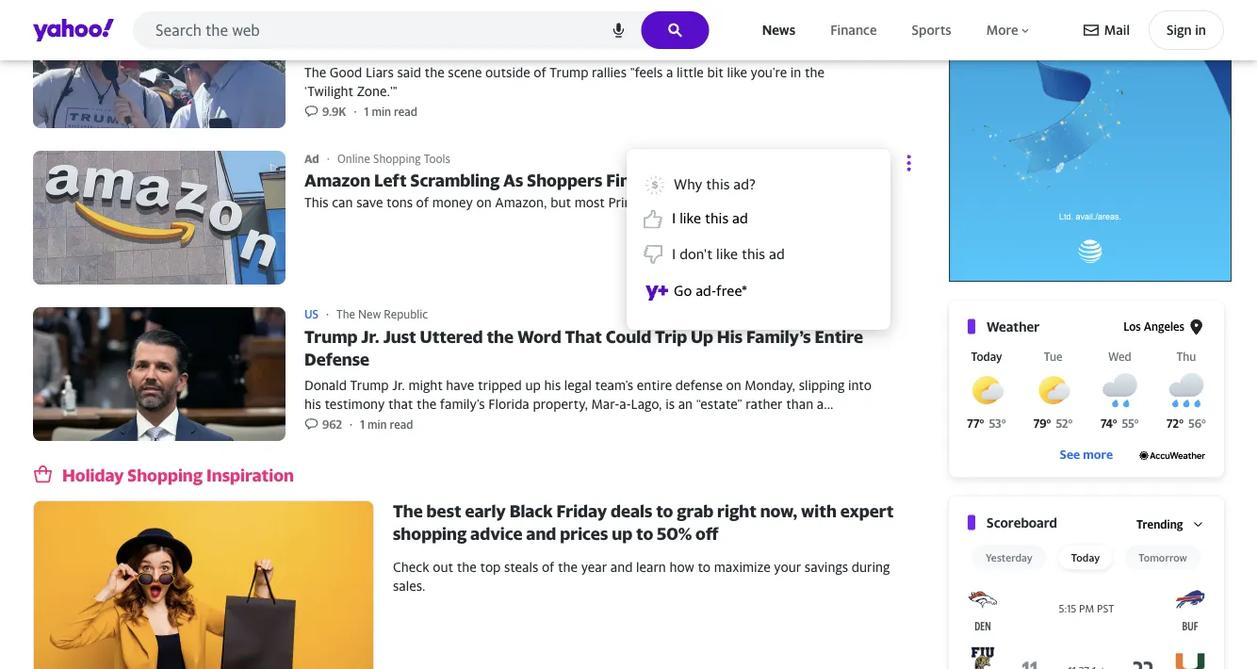 Task type: vqa. For each thing, say whether or not it's contained in the screenshot.
79 at the right of the page
yes



Task type: locate. For each thing, give the bounding box(es) containing it.
trump inside trump jr. just uttered the word that could trip up his family's entire defense
[[305, 327, 358, 347]]

· right ad
[[327, 152, 330, 166]]

the inside the good liars said the scene outside of trump rallies "feels a little bit like you're in the 'twilight zone.'"
[[305, 64, 326, 80]]

0 vertical spatial out
[[645, 170, 672, 190]]

amazon,
[[495, 195, 547, 211]]

72
[[1167, 418, 1179, 431]]

how
[[670, 560, 695, 575]]

0 vertical spatial min
[[372, 105, 391, 118]]

0 vertical spatial this
[[706, 176, 730, 193]]

supporters
[[616, 14, 706, 34]]

1 vertical spatial min
[[368, 418, 387, 431]]

wed
[[1109, 350, 1132, 363]]

check down delusional
[[490, 37, 538, 57]]

ad down i like this ad button
[[769, 246, 785, 262]]

today button
[[1059, 546, 1114, 570]]

0 horizontal spatial to
[[636, 524, 654, 544]]

this
[[305, 195, 329, 211]]

online shopping tools link
[[337, 153, 451, 166]]

of
[[534, 64, 547, 80], [416, 195, 429, 211], [542, 560, 555, 575]]

this down why this ad?
[[705, 210, 729, 227]]

why this ad?
[[674, 176, 756, 193]]

amazon left scrambling as shoppers find out about secret...
[[305, 170, 795, 190]]

money
[[432, 195, 473, 211]]

1 horizontal spatial the
[[337, 308, 355, 321]]

i for i don't like this ad
[[672, 246, 676, 262]]

1 horizontal spatial today
[[1072, 552, 1100, 564]]

finance
[[831, 22, 877, 37]]

0 vertical spatial and
[[526, 524, 557, 544]]

and
[[526, 524, 557, 544], [611, 560, 633, 575]]

1 vertical spatial i
[[672, 246, 676, 262]]

it.
[[780, 195, 792, 211]]

0 horizontal spatial check
[[393, 560, 430, 575]]

tools
[[424, 153, 451, 166]]

1 vertical spatial of
[[416, 195, 429, 211]]

° right "77"
[[1002, 418, 1007, 431]]

but
[[551, 195, 571, 211]]

962 comments element
[[322, 418, 342, 432]]

rallies
[[592, 64, 627, 80]]

to
[[656, 502, 674, 522], [636, 524, 654, 544], [698, 560, 711, 575]]

min down zone.'" on the left top of the page
[[372, 105, 391, 118]]

min for jr.
[[368, 418, 387, 431]]

1 vertical spatial 1
[[360, 418, 365, 431]]

·
[[354, 105, 357, 118], [327, 152, 330, 166], [326, 308, 329, 321], [350, 418, 353, 431]]

members
[[647, 195, 702, 211]]

search image
[[668, 23, 683, 38]]

during
[[852, 560, 890, 575]]

like right don't
[[717, 246, 738, 262]]

2 horizontal spatial to
[[698, 560, 711, 575]]

2 i from the top
[[672, 246, 676, 262]]

· for ad · online shopping tools
[[327, 152, 330, 166]]

· for 962 · 1 min read
[[350, 418, 353, 431]]

0 vertical spatial in
[[1196, 22, 1207, 38]]

in inside toolbar
[[1196, 22, 1207, 38]]

more button
[[983, 17, 1035, 42]]

on
[[477, 195, 492, 211]]

0 vertical spatial shopping
[[373, 153, 421, 166]]

1 vertical spatial trump
[[550, 64, 589, 80]]

read for jr.
[[390, 418, 413, 431]]

this up are
[[706, 176, 730, 193]]

1 down zone.'" on the left top of the page
[[364, 105, 369, 118]]

° right '72'
[[1202, 418, 1207, 431]]

1 vertical spatial like
[[680, 210, 702, 227]]

0 vertical spatial trump
[[559, 14, 612, 34]]

1 horizontal spatial in
[[1196, 22, 1207, 38]]

trump
[[559, 14, 612, 34], [550, 64, 589, 80], [305, 327, 358, 347]]

the inside the best early black friday deals to grab right now, with expert shopping advice and prices up to 50% off
[[393, 502, 423, 522]]

° left 55
[[1113, 418, 1118, 431]]

1 vertical spatial shopping
[[128, 465, 203, 486]]

tab list
[[968, 546, 1206, 570]]

trump up defense
[[305, 327, 358, 347]]

in inside the good liars said the scene outside of trump rallies "feels a little bit like you're in the 'twilight zone.'"
[[791, 64, 802, 80]]

9.9k · 1 min read
[[322, 105, 418, 118]]

mail link
[[1084, 13, 1130, 47]]

0 horizontal spatial out
[[433, 560, 454, 575]]

shopping
[[373, 153, 421, 166], [128, 465, 203, 486]]

early
[[465, 502, 506, 522]]

1 vertical spatial in
[[791, 64, 802, 80]]

about
[[676, 170, 726, 190]]

weather
[[987, 319, 1040, 335]]

0 horizontal spatial the
[[305, 64, 326, 80]]

out up the members
[[645, 170, 672, 190]]

° left 56
[[1179, 418, 1184, 431]]

this down i like this ad button
[[742, 246, 766, 262]]

0 vertical spatial the
[[305, 64, 326, 80]]

the left new
[[337, 308, 355, 321]]

like inside the good liars said the scene outside of trump rallies "feels a little bit like you're in the 'twilight zone.'"
[[727, 64, 748, 80]]

0 horizontal spatial in
[[791, 64, 802, 80]]

· right 9.9k
[[354, 105, 357, 118]]

0 horizontal spatial today
[[972, 350, 1003, 363]]

1 horizontal spatial ad
[[769, 246, 785, 262]]

and inside check out the top steals of the year and learn how to maximize your savings during sales.
[[611, 560, 633, 575]]

2 ° from the left
[[1002, 418, 1007, 431]]

shopping up left at top left
[[373, 153, 421, 166]]

in right sign
[[1196, 22, 1207, 38]]

as
[[504, 170, 524, 190]]

i down why
[[672, 210, 676, 227]]

pranksters confront delusional trump supporters with uncomfortable reality check
[[305, 14, 749, 57]]

read right the "962" in the left bottom of the page
[[390, 418, 413, 431]]

0 vertical spatial 1
[[364, 105, 369, 118]]

72 ° 56 °
[[1167, 418, 1207, 431]]

in right the you're
[[791, 64, 802, 80]]

°
[[980, 418, 985, 431], [1002, 418, 1007, 431], [1047, 418, 1052, 431], [1068, 418, 1073, 431], [1113, 418, 1118, 431], [1135, 418, 1140, 431], [1179, 418, 1184, 431], [1202, 418, 1207, 431]]

today down weather
[[972, 350, 1003, 363]]

2 vertical spatial like
[[717, 246, 738, 262]]

pm
[[1080, 603, 1095, 615]]

the inside trump jr. just uttered the word that could trip up his family's entire defense
[[487, 327, 514, 347]]

the left year
[[558, 560, 578, 575]]

news
[[762, 22, 796, 37]]

° left 52
[[1047, 418, 1052, 431]]

the left word
[[487, 327, 514, 347]]

trump inside the good liars said the scene outside of trump rallies "feels a little bit like you're in the 'twilight zone.'"
[[550, 64, 589, 80]]

the up shopping at bottom left
[[393, 502, 423, 522]]

1 right the "962" in the left bottom of the page
[[360, 418, 365, 431]]

1 horizontal spatial to
[[656, 502, 674, 522]]

1 for pranksters
[[364, 105, 369, 118]]

0 vertical spatial i
[[672, 210, 676, 227]]

save
[[356, 195, 383, 211]]

1 vertical spatial read
[[390, 418, 413, 431]]

jr.
[[361, 327, 380, 347]]

news link
[[759, 17, 800, 42]]

expert
[[841, 502, 894, 522]]

why this ad? link
[[629, 168, 871, 202]]

0 vertical spatial today
[[972, 350, 1003, 363]]

0 vertical spatial ad
[[733, 210, 748, 227]]

· right us
[[326, 308, 329, 321]]

amazon
[[305, 170, 371, 190]]

and right year
[[611, 560, 633, 575]]

None search field
[[133, 11, 710, 55]]

ad
[[733, 210, 748, 227], [769, 246, 785, 262]]

0 vertical spatial read
[[394, 105, 418, 118]]

den
[[975, 620, 992, 634]]

1 vertical spatial today
[[1072, 552, 1100, 564]]

1 horizontal spatial check
[[490, 37, 538, 57]]

like right bit
[[727, 64, 748, 80]]

· right the "962" in the left bottom of the page
[[350, 418, 353, 431]]

to up 50%
[[656, 502, 674, 522]]

2 vertical spatial of
[[542, 560, 555, 575]]

1 vertical spatial and
[[611, 560, 633, 575]]

5:15
[[1059, 603, 1077, 615]]

1 vertical spatial check
[[393, 560, 430, 575]]

read down zone.'" on the left top of the page
[[394, 105, 418, 118]]

pranksters
[[305, 14, 392, 34]]

read
[[394, 105, 418, 118], [390, 418, 413, 431]]

like left are
[[680, 210, 702, 227]]

1 ° from the left
[[980, 418, 985, 431]]

today up 5:15 pm pst
[[1072, 552, 1100, 564]]

ad?
[[734, 176, 756, 193]]

1 horizontal spatial and
[[611, 560, 633, 575]]

1 i from the top
[[672, 210, 676, 227]]

the left top
[[457, 560, 477, 575]]

shopping inside ad · online shopping tools
[[373, 153, 421, 166]]

0 vertical spatial of
[[534, 64, 547, 80]]

mail
[[1105, 22, 1130, 38]]

1
[[364, 105, 369, 118], [360, 418, 365, 431]]

shopping
[[393, 524, 467, 544]]

best
[[427, 502, 462, 522]]

see
[[1060, 447, 1081, 462]]

5:15 pm pst
[[1059, 603, 1115, 615]]

° right 74
[[1135, 418, 1140, 431]]

1 vertical spatial to
[[636, 524, 654, 544]]

ad right are
[[733, 210, 748, 227]]

min right the "962" in the left bottom of the page
[[368, 418, 387, 431]]

are
[[706, 195, 725, 211]]

in
[[1196, 22, 1207, 38], [791, 64, 802, 80]]

out down shopping at bottom left
[[433, 560, 454, 575]]

top
[[480, 560, 501, 575]]

0 horizontal spatial ad
[[733, 210, 748, 227]]

1 horizontal spatial shopping
[[373, 153, 421, 166]]

go ad-free*
[[674, 283, 748, 300]]

scoreboard
[[987, 515, 1058, 531]]

74
[[1101, 418, 1113, 431]]

to right how
[[698, 560, 711, 575]]

1 vertical spatial ad
[[769, 246, 785, 262]]

and down black
[[526, 524, 557, 544]]

trump up the rallies
[[559, 14, 612, 34]]

toolbar
[[1084, 10, 1225, 50]]

1 vertical spatial out
[[433, 560, 454, 575]]

i left don't
[[672, 246, 676, 262]]

can
[[332, 195, 353, 211]]

view your locations image
[[1189, 319, 1206, 336]]

of right tons
[[416, 195, 429, 211]]

0 horizontal spatial and
[[526, 524, 557, 544]]

check up sales.
[[393, 560, 430, 575]]

trump left the rallies
[[550, 64, 589, 80]]

0 vertical spatial like
[[727, 64, 748, 80]]

ad-
[[696, 283, 717, 300]]

° left 53
[[980, 418, 985, 431]]

the right said
[[425, 64, 445, 80]]

1 vertical spatial the
[[337, 308, 355, 321]]

2 vertical spatial trump
[[305, 327, 358, 347]]

the up 'twilight
[[305, 64, 326, 80]]

los
[[1124, 320, 1142, 334]]

0 horizontal spatial shopping
[[128, 465, 203, 486]]

shopping right holiday on the bottom of page
[[128, 465, 203, 486]]

74 ° 55 °
[[1101, 418, 1140, 431]]

of right outside at the left of the page
[[534, 64, 547, 80]]

sign
[[1167, 22, 1192, 38]]

defense
[[305, 350, 370, 370]]

to right up
[[636, 524, 654, 544]]

2 horizontal spatial the
[[393, 502, 423, 522]]

of right steals
[[542, 560, 555, 575]]

"feels
[[630, 64, 663, 80]]

4 ° from the left
[[1068, 418, 1073, 431]]

today inside button
[[1072, 552, 1100, 564]]

pranksters confront delusional trump supporters with uncomfortable reality check link
[[33, 0, 919, 129]]

50%
[[657, 524, 692, 544]]

view ad options image
[[897, 154, 923, 173]]

2 vertical spatial to
[[698, 560, 711, 575]]

0 vertical spatial check
[[490, 37, 538, 57]]

° up see
[[1068, 418, 1073, 431]]

2 vertical spatial the
[[393, 502, 423, 522]]

1 vertical spatial this
[[705, 210, 729, 227]]

5 ° from the left
[[1113, 418, 1118, 431]]

savings
[[805, 560, 849, 575]]



Task type: describe. For each thing, give the bounding box(es) containing it.
could
[[606, 327, 652, 347]]

holiday shopping inspiration link
[[62, 464, 294, 487]]

out inside check out the top steals of the year and learn how to maximize your savings during sales.
[[433, 560, 454, 575]]

to inside check out the top steals of the year and learn how to maximize your savings during sales.
[[698, 560, 711, 575]]

more
[[987, 22, 1019, 37]]

i don't like this ad
[[672, 246, 785, 262]]

this can save tons of money on amazon, but most prime members are ignoring it.
[[305, 195, 792, 211]]

check inside check out the top steals of the year and learn how to maximize your savings during sales.
[[393, 560, 430, 575]]

9.9k
[[322, 105, 347, 118]]

of inside check out the top steals of the year and learn how to maximize your savings during sales.
[[542, 560, 555, 575]]

most
[[575, 195, 605, 211]]

online
[[337, 153, 370, 166]]

your
[[774, 560, 802, 575]]

maximize
[[714, 560, 771, 575]]

· for 9.9k · 1 min read
[[354, 105, 357, 118]]

trump inside pranksters confront delusional trump supporters with uncomfortable reality check
[[559, 14, 612, 34]]

steals
[[504, 560, 539, 575]]

tomorrow button
[[1126, 546, 1201, 570]]

buf
[[1183, 620, 1199, 634]]

sign in link
[[1149, 10, 1225, 50]]

thu
[[1177, 350, 1197, 363]]

entire
[[815, 327, 864, 347]]

scene
[[448, 64, 482, 80]]

amazon left scrambling as shoppers find out about secret... link
[[305, 169, 872, 212]]

secret...
[[730, 170, 795, 190]]

tons
[[387, 195, 413, 211]]

accuweather image
[[1140, 452, 1206, 461]]

sales.
[[393, 579, 426, 594]]

that
[[565, 327, 602, 347]]

the right the you're
[[805, 64, 825, 80]]

2 vertical spatial this
[[742, 246, 766, 262]]

check inside pranksters confront delusional trump supporters with uncomfortable reality check
[[490, 37, 538, 57]]

advertisement region
[[949, 0, 1232, 282]]

and inside the best early black friday deals to grab right now, with expert shopping advice and prices up to 50% off
[[526, 524, 557, 544]]

left
[[374, 170, 407, 190]]

friday
[[557, 502, 607, 522]]

962 · 1 min read
[[322, 418, 413, 431]]

the for the best early black friday deals to grab right now, with expert shopping advice and prices up to 50% off
[[393, 502, 423, 522]]

'twilight
[[305, 83, 354, 99]]

the best early black friday deals to grab right now, with expert shopping advice and prices up to 50% off
[[393, 502, 894, 544]]

1 horizontal spatial out
[[645, 170, 672, 190]]

7 ° from the left
[[1179, 418, 1184, 431]]

find
[[606, 170, 641, 190]]

i for i like this ad
[[672, 210, 676, 227]]

off
[[696, 524, 719, 544]]

up
[[691, 327, 714, 347]]

family's
[[747, 327, 811, 347]]

like inside i like this ad button
[[680, 210, 702, 227]]

little
[[677, 64, 704, 80]]

tab list containing yesterday
[[968, 546, 1206, 570]]

i don't like this ad button
[[644, 238, 874, 271]]

year
[[581, 560, 607, 575]]

the for the good liars said the scene outside of trump rallies "feels a little bit like you're in the 'twilight zone.'"
[[305, 64, 326, 80]]

min for confront
[[372, 105, 391, 118]]

see more link
[[968, 350, 1206, 463]]

like inside i don't like this ad button
[[717, 246, 738, 262]]

toolbar containing mail
[[1084, 10, 1225, 50]]

trump jr. just uttered the word that could trip up his family's entire defense
[[305, 327, 864, 370]]

of inside the good liars said the scene outside of trump rallies "feels a little bit like you're in the 'twilight zone.'"
[[534, 64, 547, 80]]

up
[[612, 524, 633, 544]]

the good liars said the scene outside of trump rallies "feels a little bit like you're in the 'twilight zone.'"
[[305, 64, 825, 99]]

deals
[[611, 502, 653, 522]]

· for us · the new republic
[[326, 308, 329, 321]]

uttered
[[420, 327, 483, 347]]

i like this ad button
[[636, 202, 866, 238]]

los angeles
[[1124, 320, 1185, 334]]

reality
[[430, 37, 486, 57]]

read for confront
[[394, 105, 418, 118]]

tue
[[1044, 350, 1063, 363]]

holiday
[[62, 465, 124, 486]]

you're
[[751, 64, 787, 80]]

good
[[330, 64, 362, 80]]

inspiration
[[206, 465, 294, 486]]

ad · online shopping tools
[[305, 152, 451, 166]]

advice
[[471, 524, 523, 544]]

77 ° 53 °
[[968, 418, 1007, 431]]

word
[[517, 327, 562, 347]]

prime
[[609, 195, 643, 211]]

ignoring
[[728, 195, 777, 211]]

53
[[990, 418, 1002, 431]]

79
[[1034, 418, 1047, 431]]

with
[[801, 502, 837, 522]]

yesterday button
[[973, 546, 1046, 570]]

see more
[[1060, 447, 1114, 462]]

56
[[1189, 418, 1202, 431]]

said
[[397, 64, 421, 80]]

8 ° from the left
[[1202, 418, 1207, 431]]

delusional
[[472, 14, 555, 34]]

bit
[[708, 64, 724, 80]]

1 for trump
[[360, 418, 365, 431]]

black
[[510, 502, 553, 522]]

don't
[[680, 246, 713, 262]]

9.9k comments element
[[322, 105, 347, 119]]

6 ° from the left
[[1135, 418, 1140, 431]]

962
[[322, 418, 342, 431]]

zone.'"
[[357, 83, 397, 99]]

go
[[674, 283, 692, 300]]

his
[[717, 327, 743, 347]]

3 ° from the left
[[1047, 418, 1052, 431]]

new
[[358, 308, 381, 321]]

holiday shopping inspiration
[[62, 465, 294, 486]]

Search query text field
[[133, 11, 710, 49]]

0 vertical spatial to
[[656, 502, 674, 522]]

liars
[[366, 64, 394, 80]]

angeles
[[1144, 320, 1185, 334]]

trump jr. just uttered the word that could trip up his family's entire defense link
[[33, 308, 919, 442]]

ad
[[305, 153, 319, 166]]

republic
[[384, 308, 428, 321]]

check out the top steals of the year and learn how to maximize your savings during sales.
[[393, 560, 890, 594]]

us
[[305, 308, 319, 321]]



